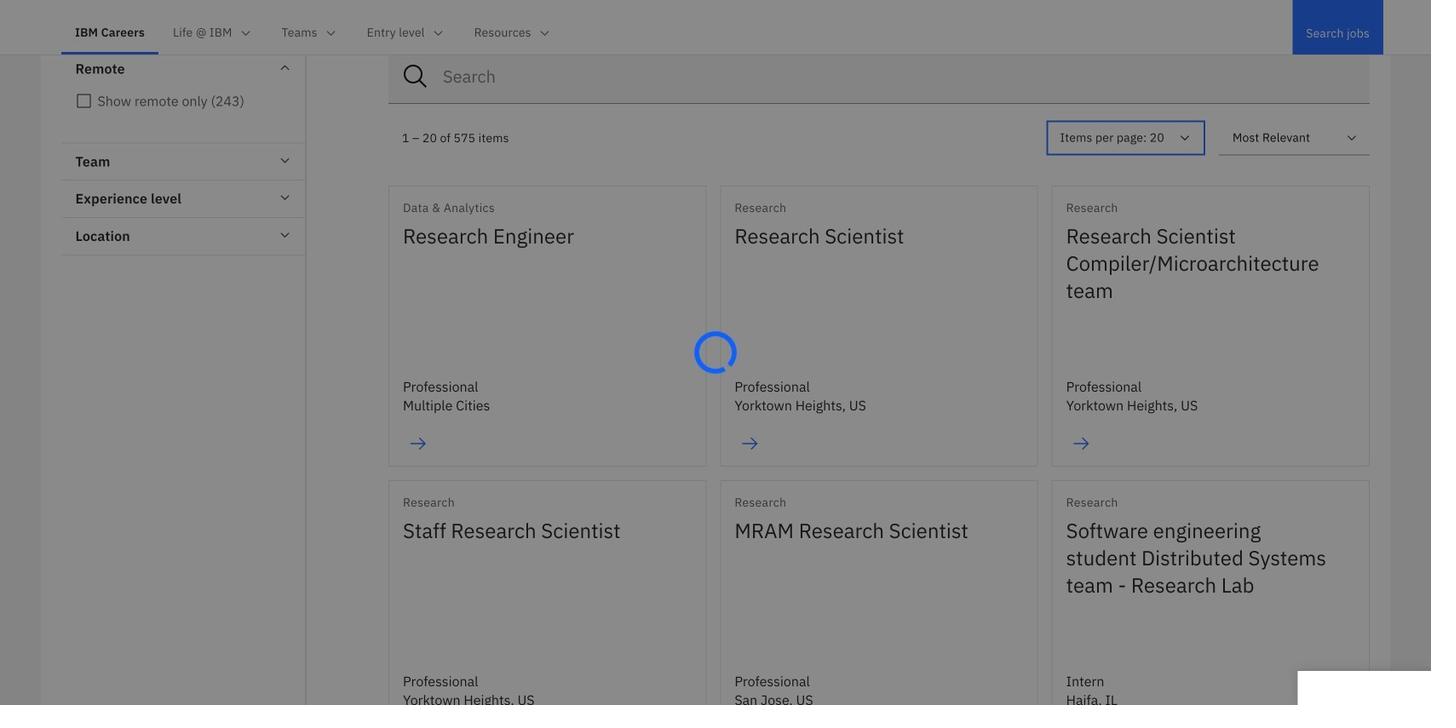 Task type: vqa. For each thing, say whether or not it's contained in the screenshot.
Open Cookie Preferences Modal SECTION
yes



Task type: locate. For each thing, give the bounding box(es) containing it.
open cookie preferences modal section
[[1298, 671, 1431, 705]]



